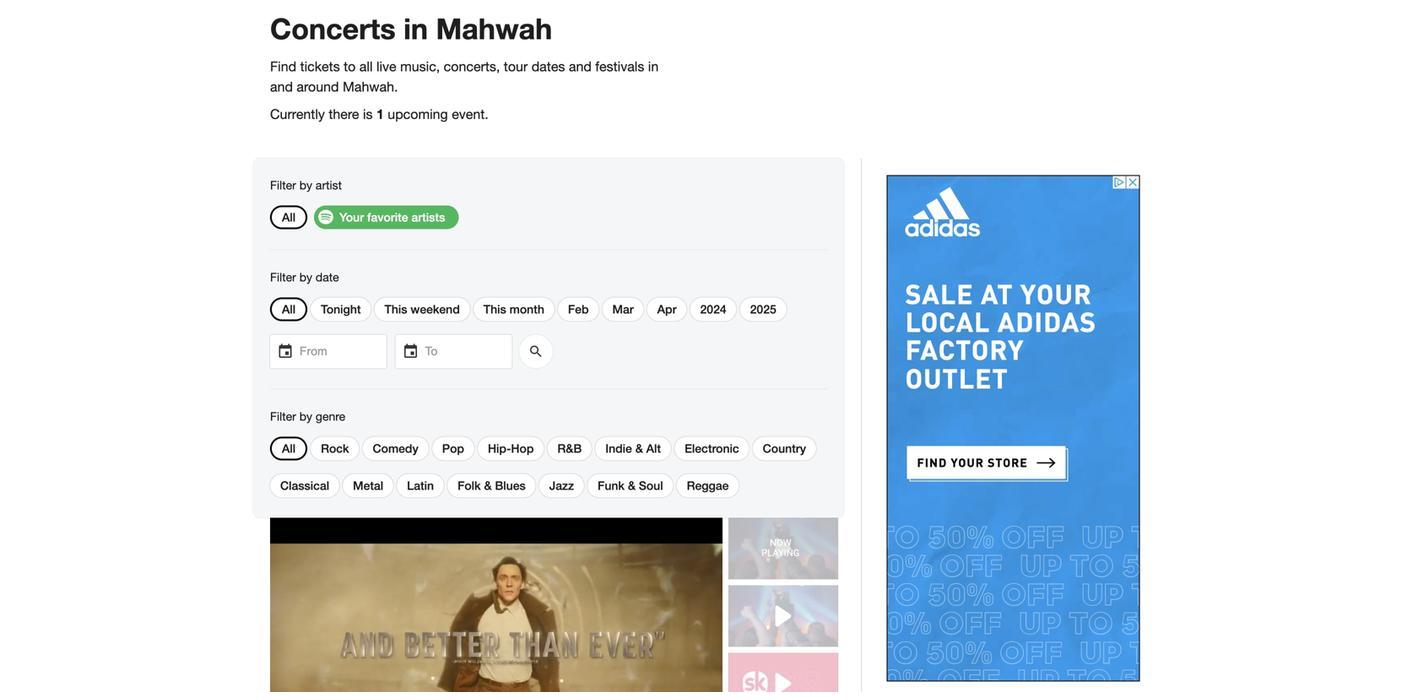 Task type: vqa. For each thing, say whether or not it's contained in the screenshot.
UP
no



Task type: locate. For each thing, give the bounding box(es) containing it.
indie & alt link
[[606, 442, 661, 455]]

all link for filter by artist
[[282, 210, 296, 224]]

currently there is 1 upcoming event.
[[270, 106, 489, 122]]

None submit
[[519, 335, 553, 369]]

3 filter from the top
[[270, 409, 296, 423]]

1 vertical spatial filter
[[270, 270, 296, 284]]

hip-hop link
[[488, 442, 534, 455]]

3 by from the top
[[299, 409, 312, 423]]

all down filter by genre
[[282, 442, 296, 455]]

2 all link from the top
[[282, 302, 296, 316]]

1 horizontal spatial in
[[648, 59, 659, 74]]

all link
[[282, 210, 296, 224], [282, 302, 296, 316], [282, 442, 296, 455]]

by for genre
[[299, 409, 312, 423]]

funk
[[598, 479, 625, 493]]

& left alt
[[636, 442, 643, 455]]

electronic link
[[685, 442, 739, 455]]

by
[[299, 178, 312, 192], [299, 270, 312, 284], [299, 409, 312, 423]]

find
[[270, 59, 296, 74]]

filter by artist
[[270, 178, 342, 192]]

all
[[282, 210, 296, 224], [282, 302, 296, 316], [282, 442, 296, 455]]

& right folk
[[484, 479, 492, 493]]

tonight
[[321, 302, 361, 316]]

by for date
[[299, 270, 312, 284]]

date
[[316, 270, 339, 284]]

and down the find
[[270, 79, 293, 95]]

indie & alt
[[606, 442, 661, 455]]

1 filter from the top
[[270, 178, 296, 192]]

2 vertical spatial by
[[299, 409, 312, 423]]

2 by from the top
[[299, 270, 312, 284]]

filter by date
[[270, 270, 339, 284]]

filter left 'genre'
[[270, 409, 296, 423]]

1 all from the top
[[282, 210, 296, 224]]

0 vertical spatial in
[[404, 11, 428, 46]]

all for filter by artist
[[282, 210, 296, 224]]

... image
[[400, 343, 417, 358]]

in right the festivals
[[648, 59, 659, 74]]

comedy
[[373, 442, 419, 455]]

and
[[569, 59, 592, 74], [270, 79, 293, 95]]

this left weekend
[[385, 302, 407, 316]]

this for this weekend
[[385, 302, 407, 316]]

0 vertical spatial all
[[282, 210, 296, 224]]

by left artist
[[299, 178, 312, 192]]

your favorite artists
[[339, 210, 445, 224]]

upcoming
[[388, 106, 448, 122]]

1 vertical spatial and
[[270, 79, 293, 95]]

2025
[[750, 302, 777, 316]]

2 this from the left
[[484, 302, 506, 316]]

rock
[[321, 442, 349, 455]]

advertisement element
[[887, 175, 1140, 682]]

all link for filter by genre
[[282, 442, 296, 455]]

2 vertical spatial filter
[[270, 409, 296, 423]]

in inside find tickets to all live music, concerts, tour dates and festivals in and around mahwah.
[[648, 59, 659, 74]]

1 vertical spatial all
[[282, 302, 296, 316]]

& left soul
[[628, 479, 636, 493]]

1 vertical spatial by
[[299, 270, 312, 284]]

2 vertical spatial all
[[282, 442, 296, 455]]

comedy link
[[373, 442, 419, 455]]

latin link
[[407, 479, 434, 493]]

to
[[344, 59, 356, 74]]

3 all link from the top
[[282, 442, 296, 455]]

& for indie
[[636, 442, 643, 455]]

& for folk
[[484, 479, 492, 493]]

2 filter from the top
[[270, 270, 296, 284]]

indie
[[606, 442, 632, 455]]

2025 link
[[750, 302, 777, 316]]

there
[[329, 106, 359, 122]]

2 all from the top
[[282, 302, 296, 316]]

1 all link from the top
[[282, 210, 296, 224]]

all link down filter by genre
[[282, 442, 296, 455]]

1 horizontal spatial and
[[569, 59, 592, 74]]

jazz link
[[549, 479, 574, 493]]

country link
[[763, 442, 806, 455]]

and right "dates"
[[569, 59, 592, 74]]

hop
[[511, 442, 534, 455]]

folk & blues
[[458, 479, 526, 493]]

filter left date
[[270, 270, 296, 284]]

by left date
[[299, 270, 312, 284]]

1 vertical spatial all link
[[282, 302, 296, 316]]

0 horizontal spatial and
[[270, 79, 293, 95]]

0 horizontal spatial in
[[404, 11, 428, 46]]

1 vertical spatial in
[[648, 59, 659, 74]]

0 vertical spatial by
[[299, 178, 312, 192]]

1 horizontal spatial this
[[484, 302, 506, 316]]

this
[[385, 302, 407, 316], [484, 302, 506, 316]]

artist
[[316, 178, 342, 192]]

0 vertical spatial all link
[[282, 210, 296, 224]]

in
[[404, 11, 428, 46], [648, 59, 659, 74]]

feb link
[[568, 302, 589, 316]]

apr
[[657, 302, 677, 316]]

all down filter by date
[[282, 302, 296, 316]]

all link down filter by artist
[[282, 210, 296, 224]]

this for this month
[[484, 302, 506, 316]]

0 vertical spatial filter
[[270, 178, 296, 192]]

all for filter by date
[[282, 302, 296, 316]]

To text field
[[396, 335, 512, 369]]

tonight link
[[321, 302, 361, 316]]

all down filter by artist
[[282, 210, 296, 224]]

filter
[[270, 178, 296, 192], [270, 270, 296, 284], [270, 409, 296, 423]]

in up music,
[[404, 11, 428, 46]]

metal
[[353, 479, 383, 493]]

favorite
[[367, 210, 408, 224]]

all link down filter by date
[[282, 302, 296, 316]]

1 by from the top
[[299, 178, 312, 192]]

&
[[636, 442, 643, 455], [484, 479, 492, 493], [628, 479, 636, 493]]

this left month
[[484, 302, 506, 316]]

by left 'genre'
[[299, 409, 312, 423]]

reggae
[[687, 479, 729, 493]]

1 this from the left
[[385, 302, 407, 316]]

filter by genre
[[270, 409, 345, 423]]

concerts in mahwah
[[270, 11, 552, 46]]

0 vertical spatial and
[[569, 59, 592, 74]]

2 vertical spatial all link
[[282, 442, 296, 455]]

... image
[[274, 343, 292, 358]]

0 horizontal spatial this
[[385, 302, 407, 316]]

2024 link
[[700, 302, 727, 316]]

3 all from the top
[[282, 442, 296, 455]]

filter left artist
[[270, 178, 296, 192]]

artists
[[412, 210, 445, 224]]

funk & soul link
[[598, 479, 663, 493]]



Task type: describe. For each thing, give the bounding box(es) containing it.
pop link
[[442, 442, 464, 455]]

mahwah
[[436, 11, 552, 46]]

filter for filter by artist
[[270, 178, 296, 192]]

music,
[[400, 59, 440, 74]]

is
[[363, 106, 373, 122]]

currently
[[270, 106, 325, 122]]

live
[[377, 59, 397, 74]]

mar link
[[613, 302, 634, 316]]

this weekend link
[[385, 302, 460, 316]]

reggae link
[[687, 479, 729, 493]]

tour
[[504, 59, 528, 74]]

apr link
[[657, 302, 677, 316]]

month
[[510, 302, 544, 316]]

festivals
[[595, 59, 644, 74]]

folk
[[458, 479, 481, 493]]

hip-hop
[[488, 442, 534, 455]]

mar
[[613, 302, 634, 316]]

all
[[360, 59, 373, 74]]

folk & blues link
[[458, 479, 526, 493]]

r&b link
[[558, 442, 582, 455]]

alt
[[646, 442, 661, 455]]

your favorite artists button
[[314, 206, 459, 229]]

genre
[[316, 409, 345, 423]]

this month link
[[484, 302, 544, 316]]

r&b
[[558, 442, 582, 455]]

dates
[[532, 59, 565, 74]]

country
[[763, 442, 806, 455]]

by for artist
[[299, 178, 312, 192]]

feb
[[568, 302, 589, 316]]

1
[[377, 106, 384, 122]]

& for funk
[[628, 479, 636, 493]]

classical link
[[280, 479, 329, 493]]

funk & soul
[[598, 479, 663, 493]]

concerts,
[[444, 59, 500, 74]]

all for filter by genre
[[282, 442, 296, 455]]

blues
[[495, 479, 526, 493]]

find tickets to all live music, concerts, tour dates and festivals in and around mahwah.
[[270, 59, 659, 95]]

your
[[339, 210, 364, 224]]

this weekend
[[385, 302, 460, 316]]

filter for filter by date
[[270, 270, 296, 284]]

rock link
[[321, 442, 349, 455]]

weekend
[[411, 302, 460, 316]]

concerts
[[270, 11, 396, 46]]

latin
[[407, 479, 434, 493]]

tickets
[[300, 59, 340, 74]]

filter for filter by genre
[[270, 409, 296, 423]]

electronic
[[685, 442, 739, 455]]

around
[[297, 79, 339, 95]]

From text field
[[270, 335, 387, 369]]

event.
[[452, 106, 489, 122]]

hip-
[[488, 442, 511, 455]]

soul
[[639, 479, 663, 493]]

mahwah.
[[343, 79, 398, 95]]

this month
[[484, 302, 544, 316]]

jazz
[[549, 479, 574, 493]]

all link for filter by date
[[282, 302, 296, 316]]

pop
[[442, 442, 464, 455]]

classical
[[280, 479, 329, 493]]

2024
[[700, 302, 727, 316]]

metal link
[[353, 479, 383, 493]]



